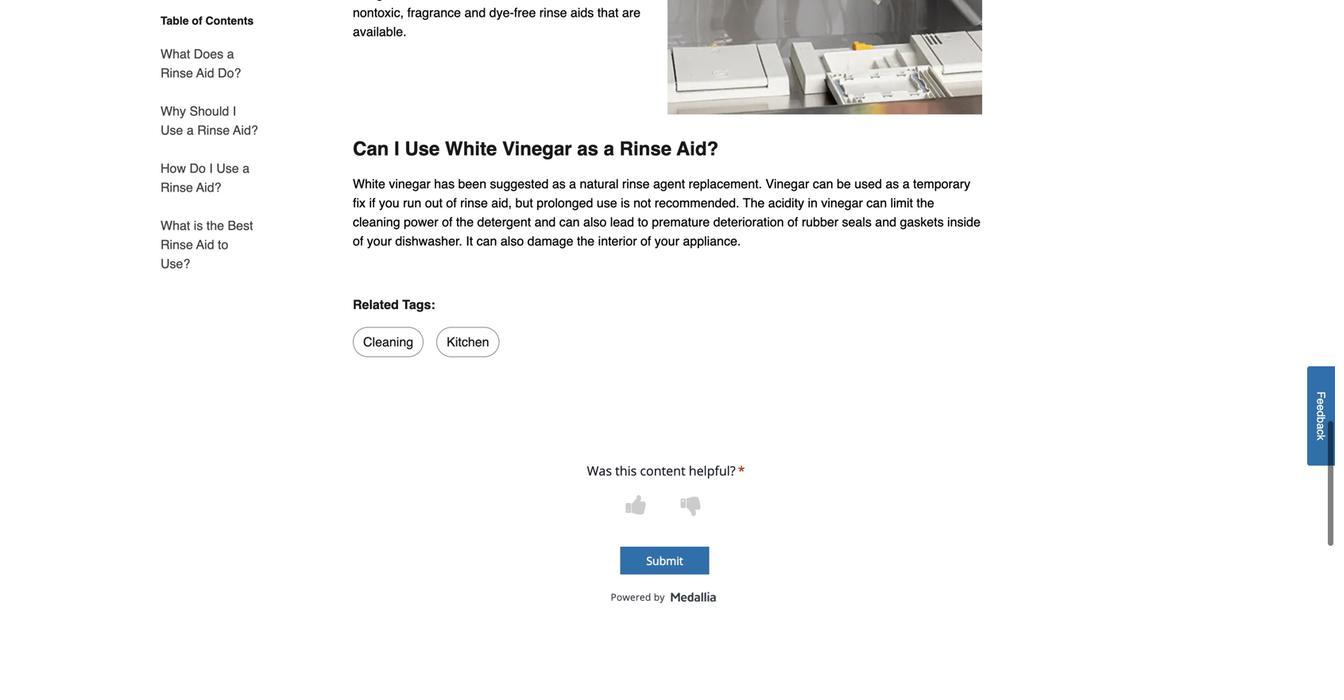 Task type: vqa. For each thing, say whether or not it's contained in the screenshot.
left your
yes



Task type: locate. For each thing, give the bounding box(es) containing it.
0 horizontal spatial vinegar
[[502, 138, 572, 160]]

1 and from the left
[[534, 215, 556, 229]]

rinse up use?
[[161, 237, 193, 252]]

what inside 'what is the best rinse aid to use?'
[[161, 218, 190, 233]]

aid?
[[233, 123, 258, 137], [676, 138, 718, 160], [196, 180, 221, 195]]

vinegar up suggested
[[502, 138, 572, 160]]

0 horizontal spatial aid?
[[196, 180, 221, 195]]

what up use?
[[161, 218, 190, 233]]

white vinegar has been suggested as a natural rinse agent replacement. vinegar can be used as a temporary fix if you run out of rinse aid, but prolonged use is not recommended. the acidity in vinegar can limit the cleaning power of the detergent and can also lead to premature deterioration of rubber seals and gaskets inside of your dishwasher. it can also damage the interior of your appliance.
[[353, 177, 980, 248]]

of right out
[[446, 196, 457, 210]]

what down table
[[161, 46, 190, 61]]

your down premature
[[655, 234, 679, 248]]

1 vertical spatial is
[[194, 218, 203, 233]]

the
[[917, 196, 934, 210], [456, 215, 474, 229], [206, 218, 224, 233], [577, 234, 595, 248]]

i inside how do i use a rinse aid?
[[209, 161, 213, 176]]

also down detergent
[[501, 234, 524, 248]]

as for vinegar
[[577, 138, 598, 160]]

i
[[233, 104, 236, 118], [394, 138, 399, 160], [209, 161, 213, 176]]

0 vertical spatial aid
[[196, 66, 214, 80]]

i right can
[[394, 138, 399, 160]]

0 vertical spatial vinegar
[[502, 138, 572, 160]]

aid? down do
[[196, 180, 221, 195]]

0 vertical spatial is
[[621, 196, 630, 210]]

natural
[[580, 177, 619, 191]]

to down best
[[218, 237, 228, 252]]

1 vertical spatial white
[[353, 177, 385, 191]]

0 vertical spatial vinegar
[[389, 177, 431, 191]]

f e e d b a c k button
[[1307, 366, 1335, 466]]

tags:
[[402, 297, 435, 312]]

what does a rinse aid do?
[[161, 46, 241, 80]]

how do i use a rinse aid?
[[161, 161, 250, 195]]

not
[[633, 196, 651, 210]]

i inside why should i use a rinse aid?
[[233, 104, 236, 118]]

can i use white vinegar as a rinse aid?
[[353, 138, 718, 160]]

2 horizontal spatial use
[[405, 138, 440, 160]]

1 vertical spatial what
[[161, 218, 190, 233]]

should
[[189, 104, 229, 118]]

a inside why should i use a rinse aid?
[[187, 123, 194, 137]]

2 vertical spatial i
[[209, 161, 213, 176]]

aid down does at the left top of the page
[[196, 66, 214, 80]]

1 horizontal spatial aid?
[[233, 123, 258, 137]]

rinse down should on the top left of the page
[[197, 123, 230, 137]]

0 vertical spatial i
[[233, 104, 236, 118]]

aid? up the replacement.
[[676, 138, 718, 160]]

your
[[367, 234, 392, 248], [655, 234, 679, 248]]

to inside white vinegar has been suggested as a natural rinse agent replacement. vinegar can be used as a temporary fix if you run out of rinse aid, but prolonged use is not recommended. the acidity in vinegar can limit the cleaning power of the detergent and can also lead to premature deterioration of rubber seals and gaskets inside of your dishwasher. it can also damage the interior of your appliance.
[[638, 215, 648, 229]]

in
[[808, 196, 818, 210]]

use inside how do i use a rinse aid?
[[216, 161, 239, 176]]

1 aid from the top
[[196, 66, 214, 80]]

can
[[813, 177, 833, 191], [866, 196, 887, 210], [559, 215, 580, 229], [477, 234, 497, 248]]

to down not
[[638, 215, 648, 229]]

2 what from the top
[[161, 218, 190, 233]]

do?
[[218, 66, 241, 80]]

white up if
[[353, 177, 385, 191]]

rinse up not
[[622, 177, 650, 191]]

aid
[[196, 66, 214, 80], [196, 237, 214, 252]]

seals
[[842, 215, 872, 229]]

a inside how do i use a rinse aid?
[[242, 161, 250, 176]]

premature
[[652, 215, 710, 229]]

2 horizontal spatial aid?
[[676, 138, 718, 160]]

1 horizontal spatial and
[[875, 215, 896, 229]]

0 horizontal spatial to
[[218, 237, 228, 252]]

1 horizontal spatial is
[[621, 196, 630, 210]]

white
[[445, 138, 497, 160], [353, 177, 385, 191]]

0 vertical spatial white
[[445, 138, 497, 160]]

table
[[161, 14, 189, 27]]

1 horizontal spatial also
[[583, 215, 607, 229]]

a up prolonged
[[569, 177, 576, 191]]

a down should on the top left of the page
[[187, 123, 194, 137]]

rinse up why
[[161, 66, 193, 80]]

of right table
[[192, 14, 202, 27]]

1 horizontal spatial rinse
[[622, 177, 650, 191]]

as for suggested
[[552, 177, 566, 191]]

the left interior on the left
[[577, 234, 595, 248]]

1 vertical spatial also
[[501, 234, 524, 248]]

of down out
[[442, 215, 452, 229]]

as up natural on the top left of the page
[[577, 138, 598, 160]]

rinse up agent
[[620, 138, 672, 160]]

2 and from the left
[[875, 215, 896, 229]]

and up damage
[[534, 215, 556, 229]]

use?
[[161, 256, 190, 271]]

0 horizontal spatial your
[[367, 234, 392, 248]]

0 vertical spatial rinse
[[622, 177, 650, 191]]

power
[[404, 215, 438, 229]]

1 vertical spatial i
[[394, 138, 399, 160]]

can right it
[[477, 234, 497, 248]]

aid inside 'what is the best rinse aid to use?'
[[196, 237, 214, 252]]

i right do
[[209, 161, 213, 176]]

your down cleaning
[[367, 234, 392, 248]]

1 vertical spatial aid
[[196, 237, 214, 252]]

and down limit
[[875, 215, 896, 229]]

1 vertical spatial rinse
[[460, 196, 488, 210]]

cleaning
[[363, 335, 413, 349]]

1 vertical spatial vinegar
[[821, 196, 863, 210]]

is left not
[[621, 196, 630, 210]]

detergent
[[477, 215, 531, 229]]

i right should on the top left of the page
[[233, 104, 236, 118]]

rinse inside what does a rinse aid do?
[[161, 66, 193, 80]]

1 vertical spatial vinegar
[[766, 177, 809, 191]]

use inside why should i use a rinse aid?
[[161, 123, 183, 137]]

0 horizontal spatial vinegar
[[389, 177, 431, 191]]

rinse down been
[[460, 196, 488, 210]]

a up k
[[1315, 423, 1327, 429]]

gaskets
[[900, 215, 944, 229]]

best
[[228, 218, 253, 233]]

a right do
[[242, 161, 250, 176]]

what
[[161, 46, 190, 61], [161, 218, 190, 233]]

rinse inside how do i use a rinse aid?
[[161, 180, 193, 195]]

use down why
[[161, 123, 183, 137]]

i for how do i use a rinse aid?
[[209, 161, 213, 176]]

e
[[1315, 398, 1327, 405], [1315, 405, 1327, 411]]

a up limit
[[903, 177, 910, 191]]

0 horizontal spatial is
[[194, 218, 203, 233]]

can left be
[[813, 177, 833, 191]]

of inside "element"
[[192, 14, 202, 27]]

inside
[[947, 215, 980, 229]]

you
[[379, 196, 399, 210]]

1 vertical spatial to
[[218, 237, 228, 252]]

k
[[1315, 435, 1327, 441]]

1 horizontal spatial white
[[445, 138, 497, 160]]

1 horizontal spatial vinegar
[[821, 196, 863, 210]]

e up d
[[1315, 398, 1327, 405]]

rinse
[[161, 66, 193, 80], [197, 123, 230, 137], [620, 138, 672, 160], [161, 180, 193, 195], [161, 237, 193, 252]]

e up b
[[1315, 405, 1327, 411]]

the left best
[[206, 218, 224, 233]]

what is the best rinse aid to use? link
[[161, 207, 261, 273]]

and
[[534, 215, 556, 229], [875, 215, 896, 229]]

aid,
[[491, 196, 512, 210]]

to
[[638, 215, 648, 229], [218, 237, 228, 252]]

is left best
[[194, 218, 203, 233]]

a
[[227, 46, 234, 61], [187, 123, 194, 137], [604, 138, 614, 160], [242, 161, 250, 176], [569, 177, 576, 191], [903, 177, 910, 191], [1315, 423, 1327, 429]]

1 horizontal spatial vinegar
[[766, 177, 809, 191]]

rinse down how
[[161, 180, 193, 195]]

why should i use a rinse aid?
[[161, 104, 258, 137]]

also down the use
[[583, 215, 607, 229]]

what inside what does a rinse aid do?
[[161, 46, 190, 61]]

0 horizontal spatial white
[[353, 177, 385, 191]]

of
[[192, 14, 202, 27], [446, 196, 457, 210], [442, 215, 452, 229], [788, 215, 798, 229], [353, 234, 363, 248], [640, 234, 651, 248]]

as
[[577, 138, 598, 160], [552, 177, 566, 191], [886, 177, 899, 191]]

0 horizontal spatial i
[[209, 161, 213, 176]]

1 horizontal spatial as
[[577, 138, 598, 160]]

vinegar down be
[[821, 196, 863, 210]]

the
[[743, 196, 765, 210]]

use up has
[[405, 138, 440, 160]]

1 horizontal spatial i
[[233, 104, 236, 118]]

0 horizontal spatial rinse
[[460, 196, 488, 210]]

aid down how do i use a rinse aid?
[[196, 237, 214, 252]]

0 vertical spatial what
[[161, 46, 190, 61]]

acidity
[[768, 196, 804, 210]]

also
[[583, 215, 607, 229], [501, 234, 524, 248]]

is
[[621, 196, 630, 210], [194, 218, 203, 233]]

why should i use a rinse aid? link
[[161, 92, 261, 149]]

2 aid from the top
[[196, 237, 214, 252]]

vinegar
[[389, 177, 431, 191], [821, 196, 863, 210]]

related tags:
[[353, 297, 435, 312]]

0 horizontal spatial use
[[161, 123, 183, 137]]

0 vertical spatial to
[[638, 215, 648, 229]]

vinegar up acidity
[[766, 177, 809, 191]]

appliance.
[[683, 234, 741, 248]]

aid? up the how do i use a rinse aid? link
[[233, 123, 258, 137]]

aid? inside why should i use a rinse aid?
[[233, 123, 258, 137]]

white up been
[[445, 138, 497, 160]]

as up limit
[[886, 177, 899, 191]]

1 horizontal spatial use
[[216, 161, 239, 176]]

1 horizontal spatial to
[[638, 215, 648, 229]]

0 horizontal spatial also
[[501, 234, 524, 248]]

as up prolonged
[[552, 177, 566, 191]]

1 horizontal spatial your
[[655, 234, 679, 248]]

0 horizontal spatial and
[[534, 215, 556, 229]]

1 what from the top
[[161, 46, 190, 61]]

rinse
[[622, 177, 650, 191], [460, 196, 488, 210]]

vinegar up run
[[389, 177, 431, 191]]

rubber
[[802, 215, 838, 229]]

vinegar
[[502, 138, 572, 160], [766, 177, 809, 191]]

rinse inside 'what is the best rinse aid to use?'
[[161, 237, 193, 252]]

use
[[161, 123, 183, 137], [405, 138, 440, 160], [216, 161, 239, 176]]

a up the do?
[[227, 46, 234, 61]]

been
[[458, 177, 486, 191]]

use right do
[[216, 161, 239, 176]]

replacement.
[[689, 177, 762, 191]]

to inside 'what is the best rinse aid to use?'
[[218, 237, 228, 252]]

aid? inside how do i use a rinse aid?
[[196, 180, 221, 195]]

0 horizontal spatial as
[[552, 177, 566, 191]]

kitchen link
[[436, 327, 499, 357]]

rinse inside why should i use a rinse aid?
[[197, 123, 230, 137]]

how
[[161, 161, 186, 176]]



Task type: describe. For each thing, give the bounding box(es) containing it.
white inside white vinegar has been suggested as a natural rinse agent replacement. vinegar can be used as a temporary fix if you run out of rinse aid, but prolonged use is not recommended. the acidity in vinegar can limit the cleaning power of the detergent and can also lead to premature deterioration of rubber seals and gaskets inside of your dishwasher. it can also damage the interior of your appliance.
[[353, 177, 385, 191]]

run
[[403, 196, 421, 210]]

i for why should i use a rinse aid?
[[233, 104, 236, 118]]

cleaning link
[[353, 327, 424, 357]]

suggested
[[490, 177, 549, 191]]

of down cleaning
[[353, 234, 363, 248]]

can down the used
[[866, 196, 887, 210]]

if
[[369, 196, 375, 210]]

a woman's hand puts a multicolored detergent tab in a dishwasher. image
[[668, 0, 982, 114]]

use for why should i use a rinse aid?
[[161, 123, 183, 137]]

be
[[837, 177, 851, 191]]

d
[[1315, 411, 1327, 417]]

it
[[466, 234, 473, 248]]

is inside white vinegar has been suggested as a natural rinse agent replacement. vinegar can be used as a temporary fix if you run out of rinse aid, but prolonged use is not recommended. the acidity in vinegar can limit the cleaning power of the detergent and can also lead to premature deterioration of rubber seals and gaskets inside of your dishwasher. it can also damage the interior of your appliance.
[[621, 196, 630, 210]]

the up gaskets
[[917, 196, 934, 210]]

recommended.
[[655, 196, 739, 210]]

0 vertical spatial also
[[583, 215, 607, 229]]

dishwasher.
[[395, 234, 462, 248]]

cleaning
[[353, 215, 400, 229]]

what does a rinse aid do? link
[[161, 35, 261, 92]]

out
[[425, 196, 443, 210]]

a inside button
[[1315, 423, 1327, 429]]

can down prolonged
[[559, 215, 580, 229]]

damage
[[527, 234, 573, 248]]

what is the best rinse aid to use?
[[161, 218, 253, 271]]

aid? for why should i use a rinse aid?
[[233, 123, 258, 137]]

use
[[597, 196, 617, 210]]

of right interior on the left
[[640, 234, 651, 248]]

prolonged
[[537, 196, 593, 210]]

1 your from the left
[[367, 234, 392, 248]]

use for how do i use a rinse aid?
[[216, 161, 239, 176]]

limit
[[890, 196, 913, 210]]

how do i use a rinse aid? link
[[161, 149, 261, 207]]

what for what is the best rinse aid to use?
[[161, 218, 190, 233]]

table of contents
[[161, 14, 254, 27]]

interior
[[598, 234, 637, 248]]

of down acidity
[[788, 215, 798, 229]]

used
[[854, 177, 882, 191]]

b
[[1315, 417, 1327, 423]]

do
[[189, 161, 206, 176]]

aid inside what does a rinse aid do?
[[196, 66, 214, 80]]

deterioration
[[713, 215, 784, 229]]

c
[[1315, 429, 1327, 435]]

vinegar inside white vinegar has been suggested as a natural rinse agent replacement. vinegar can be used as a temporary fix if you run out of rinse aid, but prolonged use is not recommended. the acidity in vinegar can limit the cleaning power of the detergent and can also lead to premature deterioration of rubber seals and gaskets inside of your dishwasher. it can also damage the interior of your appliance.
[[766, 177, 809, 191]]

aid? for how do i use a rinse aid?
[[196, 180, 221, 195]]

table of contents element
[[141, 13, 261, 273]]

why
[[161, 104, 186, 118]]

the up it
[[456, 215, 474, 229]]

is inside 'what is the best rinse aid to use?'
[[194, 218, 203, 233]]

has
[[434, 177, 455, 191]]

contents
[[205, 14, 254, 27]]

a inside what does a rinse aid do?
[[227, 46, 234, 61]]

but
[[515, 196, 533, 210]]

2 e from the top
[[1315, 405, 1327, 411]]

kitchen
[[447, 335, 489, 349]]

can
[[353, 138, 389, 160]]

2 your from the left
[[655, 234, 679, 248]]

related
[[353, 297, 399, 312]]

lead
[[610, 215, 634, 229]]

temporary
[[913, 177, 970, 191]]

2 horizontal spatial as
[[886, 177, 899, 191]]

fix
[[353, 196, 366, 210]]

what for what does a rinse aid do?
[[161, 46, 190, 61]]

f
[[1315, 392, 1327, 398]]

the inside 'what is the best rinse aid to use?'
[[206, 218, 224, 233]]

f e e d b a c k
[[1315, 392, 1327, 441]]

2 horizontal spatial i
[[394, 138, 399, 160]]

1 e from the top
[[1315, 398, 1327, 405]]

does
[[194, 46, 223, 61]]

agent
[[653, 177, 685, 191]]

a up natural on the top left of the page
[[604, 138, 614, 160]]



